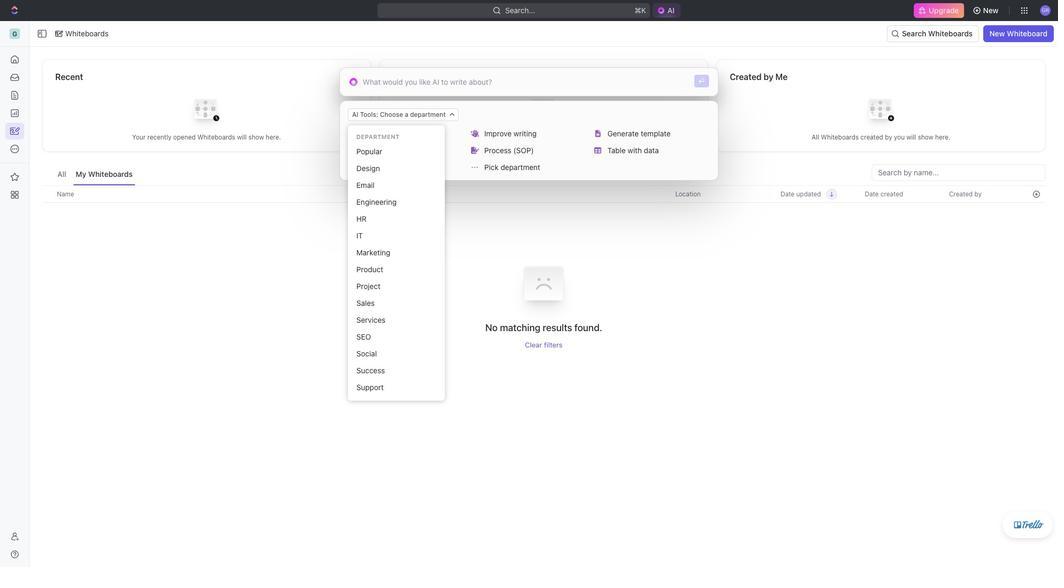 Task type: vqa. For each thing, say whether or not it's contained in the screenshot.


Task type: describe. For each thing, give the bounding box(es) containing it.
pick department button
[[468, 159, 589, 176]]

whiteboards up process (sop) button on the top
[[524, 133, 562, 141]]

popular
[[356, 147, 382, 156]]

⌘k
[[635, 6, 646, 15]]

1 will from the left
[[237, 133, 247, 141]]

hand sparkles image
[[471, 130, 479, 137]]

recent
[[55, 72, 83, 82]]

seo button
[[352, 329, 441, 346]]

What would you like AI to write about? text field
[[363, 76, 684, 87]]

tab list containing all
[[55, 164, 135, 185]]

recently
[[147, 133, 172, 141]]

pick
[[484, 163, 499, 172]]

2 show from the left
[[575, 133, 590, 141]]

whiteboards left no created by me whiteboards image
[[821, 133, 859, 141]]

template
[[641, 129, 671, 138]]

my
[[76, 170, 86, 178]]

table with data
[[608, 146, 659, 155]]

improve
[[484, 129, 512, 138]]

my whiteboards
[[76, 170, 133, 178]]

matching
[[500, 322, 541, 333]]

search
[[902, 29, 927, 38]]

search...
[[505, 6, 535, 15]]

ai inside ai tools: choose a department button
[[352, 110, 358, 118]]

3 will from the left
[[907, 133, 916, 141]]

no created by me whiteboards image
[[860, 91, 902, 133]]

social button
[[352, 346, 441, 363]]

project
[[356, 282, 381, 291]]

your favorited whiteboards will show here.
[[481, 133, 607, 141]]

services
[[356, 316, 386, 325]]

no data image
[[512, 252, 576, 322]]

all whiteboards created by you will show here.
[[812, 133, 951, 141]]

blog post
[[361, 163, 393, 172]]

email
[[356, 181, 375, 190]]

department
[[356, 133, 400, 140]]

location
[[676, 190, 701, 198]]

sales button
[[352, 295, 441, 312]]

date updated
[[781, 190, 821, 198]]

write an email
[[361, 146, 409, 155]]

email button
[[352, 177, 441, 194]]

post
[[378, 163, 393, 172]]

hr button
[[352, 211, 441, 228]]

whiteboard
[[1007, 29, 1048, 38]]

search whiteboards
[[902, 29, 973, 38]]

search whiteboards button
[[887, 25, 979, 42]]

write with ai button
[[344, 125, 465, 142]]

clear filters
[[525, 341, 563, 349]]

pick department
[[484, 163, 540, 172]]

row containing name
[[42, 185, 1046, 203]]

an
[[381, 146, 389, 155]]

book image
[[349, 164, 355, 171]]

new whiteboard button
[[983, 25, 1054, 42]]

email
[[391, 146, 409, 155]]

3 here. from the left
[[935, 133, 951, 141]]

2 will from the left
[[563, 133, 573, 141]]

process (sop) button
[[468, 142, 589, 159]]

choose
[[380, 110, 403, 118]]

date updated button
[[775, 186, 837, 202]]

success button
[[352, 363, 441, 379]]

write an email button
[[344, 142, 465, 159]]

improve writing button
[[468, 125, 589, 142]]

date for date updated
[[781, 190, 795, 198]]

date for date created
[[865, 190, 879, 198]]

write with ai
[[361, 129, 404, 138]]

created for created by me
[[730, 72, 762, 82]]

process
[[484, 146, 512, 155]]

data
[[644, 146, 659, 155]]

envelope open image
[[348, 147, 355, 154]]

clear
[[525, 341, 542, 349]]

blog post button
[[344, 159, 465, 176]]

table
[[608, 146, 626, 155]]

write for write an email
[[361, 146, 379, 155]]

generate template
[[608, 129, 671, 138]]

generate
[[608, 129, 639, 138]]

sales
[[356, 299, 375, 308]]

whiteboards down "upgrade"
[[928, 29, 973, 38]]

by for created by
[[975, 190, 982, 198]]

no matching results found. table
[[42, 185, 1046, 349]]

new button
[[969, 2, 1005, 19]]

opened
[[173, 133, 196, 141]]

1 show from the left
[[248, 133, 264, 141]]

generate template button
[[591, 125, 712, 142]]



Task type: locate. For each thing, give the bounding box(es) containing it.
design button
[[352, 160, 441, 177]]

a
[[405, 110, 408, 118]]

it button
[[352, 228, 441, 245]]

all inside button
[[57, 170, 66, 178]]

your left recently
[[132, 133, 146, 141]]

2 write from the top
[[361, 146, 379, 155]]

upgrade
[[929, 6, 959, 15]]

ai
[[352, 110, 358, 118], [397, 129, 404, 138]]

with inside button
[[628, 146, 642, 155]]

marketing button
[[352, 245, 441, 261]]

1 vertical spatial with
[[628, 146, 642, 155]]

all for all
[[57, 170, 66, 178]]

2 date from the left
[[865, 190, 879, 198]]

by left me
[[764, 72, 774, 82]]

1 horizontal spatial show
[[575, 133, 590, 141]]

your for recent
[[132, 133, 146, 141]]

write up popular in the top left of the page
[[361, 129, 379, 138]]

upgrade link
[[914, 3, 964, 18]]

1 horizontal spatial all
[[812, 133, 819, 141]]

1 horizontal spatial department
[[501, 163, 540, 172]]

pencil image
[[348, 130, 355, 137]]

with
[[381, 129, 395, 138], [628, 146, 642, 155]]

no matching results found. row
[[42, 252, 1046, 349]]

1 write from the top
[[361, 129, 379, 138]]

date inside date updated button
[[781, 190, 795, 198]]

1 horizontal spatial with
[[628, 146, 642, 155]]

with for table
[[628, 146, 642, 155]]

department down "(sop)"
[[501, 163, 540, 172]]

hr
[[356, 215, 367, 223]]

1 vertical spatial created
[[881, 190, 904, 198]]

ai tools: choose a department
[[352, 110, 446, 118]]

new
[[983, 6, 999, 15], [990, 29, 1005, 38]]

process (sop)
[[484, 146, 534, 155]]

0 horizontal spatial ai
[[352, 110, 358, 118]]

row
[[42, 185, 1046, 203]]

by for created by me
[[764, 72, 774, 82]]

no recent whiteboards image
[[186, 91, 228, 133]]

improve writing
[[484, 129, 537, 138]]

new for new
[[983, 6, 999, 15]]

created down search by name... text field on the top right of the page
[[949, 190, 973, 198]]

success
[[356, 366, 385, 375]]

0 vertical spatial ai
[[352, 110, 358, 118]]

1 vertical spatial all
[[57, 170, 66, 178]]

no favorited whiteboards image
[[523, 91, 565, 133]]

2 horizontal spatial will
[[907, 133, 916, 141]]

updated
[[797, 190, 821, 198]]

created left me
[[730, 72, 762, 82]]

⏎
[[698, 77, 705, 85]]

1 horizontal spatial your
[[481, 133, 494, 141]]

created inside the "no matching results found." table
[[949, 190, 973, 198]]

table with data button
[[591, 142, 712, 159]]

new for new whiteboard
[[990, 29, 1005, 38]]

results
[[543, 322, 572, 333]]

table image
[[595, 147, 602, 154]]

support button
[[352, 379, 441, 396]]

will right no recent whiteboards image
[[237, 133, 247, 141]]

created
[[730, 72, 762, 82], [949, 190, 973, 198]]

department
[[410, 110, 446, 118], [501, 163, 540, 172]]

0 horizontal spatial will
[[237, 133, 247, 141]]

file word image
[[596, 130, 601, 137]]

0 horizontal spatial department
[[410, 110, 446, 118]]

write
[[361, 129, 379, 138], [361, 146, 379, 155]]

1 horizontal spatial date
[[865, 190, 879, 198]]

created for created by
[[949, 190, 973, 198]]

0 vertical spatial by
[[764, 72, 774, 82]]

popular button
[[352, 143, 441, 160]]

Search by name... text field
[[878, 165, 1039, 181]]

1 horizontal spatial created
[[949, 190, 973, 198]]

date inside date created button
[[865, 190, 879, 198]]

2 horizontal spatial by
[[975, 190, 982, 198]]

date created button
[[859, 186, 910, 202]]

0 vertical spatial created
[[730, 72, 762, 82]]

no matching results found.
[[485, 322, 602, 333]]

engineering button
[[352, 194, 441, 211]]

1 horizontal spatial will
[[563, 133, 573, 141]]

new whiteboard
[[990, 29, 1048, 38]]

with up an
[[381, 129, 395, 138]]

writing
[[514, 129, 537, 138]]

will
[[237, 133, 247, 141], [563, 133, 573, 141], [907, 133, 916, 141]]

tools:
[[360, 110, 378, 118]]

2 horizontal spatial show
[[918, 133, 934, 141]]

2 horizontal spatial here.
[[935, 133, 951, 141]]

favorites
[[393, 72, 429, 82]]

ai up the email
[[397, 129, 404, 138]]

write for write with ai
[[361, 129, 379, 138]]

me
[[776, 72, 788, 82]]

engineering
[[356, 198, 397, 207]]

0 vertical spatial all
[[812, 133, 819, 141]]

1 vertical spatial created
[[949, 190, 973, 198]]

2 here. from the left
[[592, 133, 607, 141]]

2 your from the left
[[481, 133, 494, 141]]

filters
[[544, 341, 563, 349]]

0 vertical spatial with
[[381, 129, 395, 138]]

here.
[[266, 133, 281, 141], [592, 133, 607, 141], [935, 133, 951, 141]]

⏎ button
[[694, 75, 709, 87]]

product
[[356, 265, 383, 274]]

new inside button
[[983, 6, 999, 15]]

clear filters button
[[525, 341, 563, 349]]

project button
[[352, 278, 441, 295]]

date created
[[865, 190, 904, 198]]

file signature image
[[471, 147, 479, 154]]

0 horizontal spatial with
[[381, 129, 395, 138]]

0 horizontal spatial your
[[132, 133, 146, 141]]

name
[[57, 190, 74, 198]]

3 show from the left
[[918, 133, 934, 141]]

tab list
[[55, 164, 135, 185]]

1 date from the left
[[781, 190, 795, 198]]

it
[[356, 231, 363, 240]]

all button
[[55, 164, 69, 185]]

1 vertical spatial ai
[[397, 129, 404, 138]]

ai inside write with ai button
[[397, 129, 404, 138]]

support
[[356, 383, 384, 392]]

created by me
[[730, 72, 788, 82]]

by left you
[[885, 133, 892, 141]]

1 vertical spatial new
[[990, 29, 1005, 38]]

new up new whiteboard
[[983, 6, 999, 15]]

1 vertical spatial department
[[501, 163, 540, 172]]

0 vertical spatial created
[[861, 133, 883, 141]]

0 vertical spatial write
[[361, 129, 379, 138]]

0 horizontal spatial date
[[781, 190, 795, 198]]

you
[[894, 133, 905, 141]]

0 horizontal spatial all
[[57, 170, 66, 178]]

0 vertical spatial department
[[410, 110, 446, 118]]

new down the new button
[[990, 29, 1005, 38]]

1 horizontal spatial here.
[[592, 133, 607, 141]]

(sop)
[[514, 146, 534, 155]]

with for write
[[381, 129, 395, 138]]

0 horizontal spatial here.
[[266, 133, 281, 141]]

whiteboards right my
[[88, 170, 133, 178]]

created by
[[949, 190, 982, 198]]

2 vertical spatial by
[[975, 190, 982, 198]]

0 horizontal spatial created
[[730, 72, 762, 82]]

ai tools: choose a department button
[[348, 108, 458, 121]]

favorited
[[496, 133, 522, 141]]

1 here. from the left
[[266, 133, 281, 141]]

your right hand sparkles icon
[[481, 133, 494, 141]]

show
[[248, 133, 264, 141], [575, 133, 590, 141], [918, 133, 934, 141]]

design
[[356, 164, 380, 173]]

1 your from the left
[[132, 133, 146, 141]]

will right you
[[907, 133, 916, 141]]

by inside the "no matching results found." table
[[975, 190, 982, 198]]

with left data
[[628, 146, 642, 155]]

whiteboards up recent at the left
[[65, 29, 109, 38]]

department right a
[[410, 110, 446, 118]]

date
[[781, 190, 795, 198], [865, 190, 879, 198]]

product button
[[352, 261, 441, 278]]

created
[[861, 133, 883, 141], [881, 190, 904, 198]]

will left file word image at the top right
[[563, 133, 573, 141]]

with inside button
[[381, 129, 395, 138]]

1 horizontal spatial ai
[[397, 129, 404, 138]]

0 vertical spatial new
[[983, 6, 999, 15]]

whiteboards inside tab list
[[88, 170, 133, 178]]

marketing
[[356, 248, 390, 257]]

by down search by name... text field on the top right of the page
[[975, 190, 982, 198]]

1 vertical spatial write
[[361, 146, 379, 155]]

no
[[485, 322, 498, 333]]

new inside button
[[990, 29, 1005, 38]]

0 horizontal spatial show
[[248, 133, 264, 141]]

1 horizontal spatial by
[[885, 133, 892, 141]]

0 horizontal spatial by
[[764, 72, 774, 82]]

write left an
[[361, 146, 379, 155]]

seo
[[356, 332, 371, 341]]

services button
[[352, 312, 441, 329]]

your for favorites
[[481, 133, 494, 141]]

ai tools: choose a department button
[[348, 108, 458, 121]]

created inside button
[[881, 190, 904, 198]]

all for all whiteboards created by you will show here.
[[812, 133, 819, 141]]

1 vertical spatial by
[[885, 133, 892, 141]]

whiteboards right the opened
[[197, 133, 235, 141]]

ai left tools: at the top of page
[[352, 110, 358, 118]]

sidebar navigation
[[0, 21, 29, 567]]

blog
[[361, 163, 376, 172]]

your recently opened whiteboards will show here.
[[132, 133, 281, 141]]

all
[[812, 133, 819, 141], [57, 170, 66, 178]]

department inside dropdown button
[[410, 110, 446, 118]]



